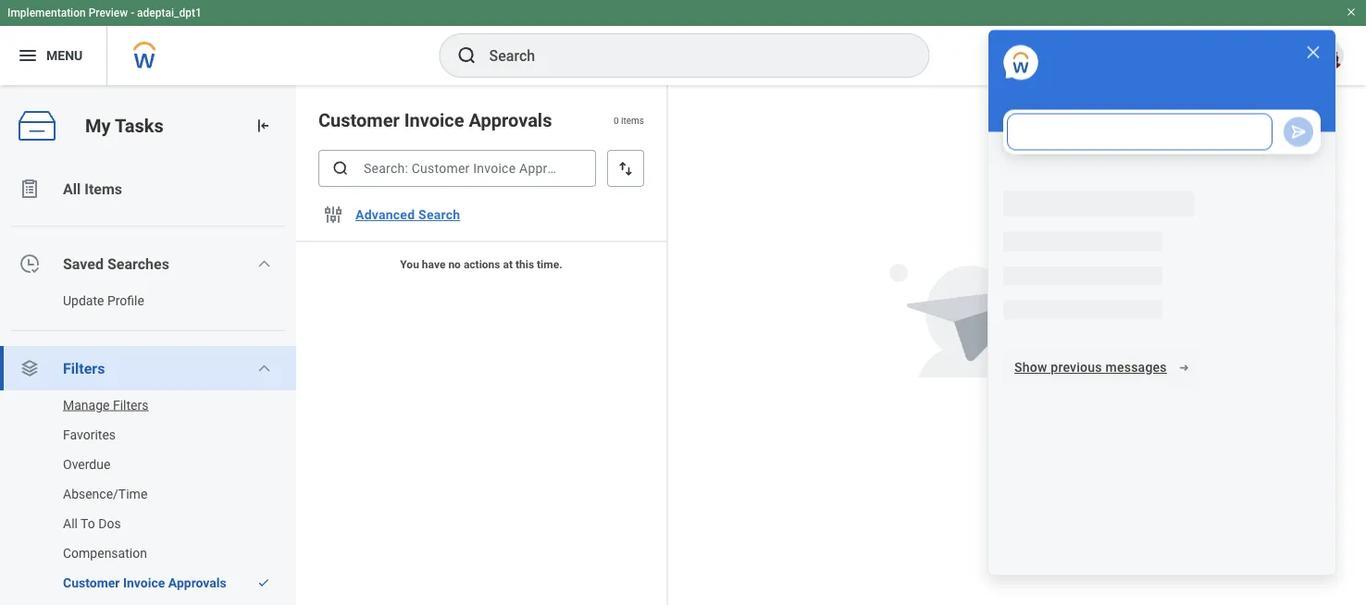 Task type: locate. For each thing, give the bounding box(es) containing it.
favorites button
[[0, 420, 278, 450]]

filters up favorites button
[[113, 397, 148, 413]]

0 vertical spatial my tasks element
[[1251, 35, 1303, 76]]

dos
[[98, 516, 121, 531]]

1 horizontal spatial search image
[[456, 44, 478, 67]]

filters inside button
[[113, 397, 148, 413]]

chevron down image for filters
[[257, 361, 271, 376]]

sort image
[[616, 159, 635, 178]]

None text field
[[1007, 113, 1273, 150]]

invoice
[[404, 109, 464, 131], [123, 575, 165, 590]]

list containing all items
[[0, 167, 296, 605]]

1 horizontal spatial customer invoice approvals
[[318, 109, 552, 131]]

approvals
[[469, 109, 552, 131], [168, 575, 226, 590]]

manage filters
[[63, 397, 148, 413]]

0 vertical spatial invoice
[[404, 109, 464, 131]]

1 vertical spatial invoice
[[123, 575, 165, 590]]

1 list from the top
[[0, 167, 296, 605]]

to
[[81, 516, 95, 531]]

search image
[[456, 44, 478, 67], [331, 159, 350, 178]]

0 horizontal spatial invoice
[[123, 575, 165, 590]]

1 horizontal spatial invoice
[[404, 109, 464, 131]]

all left items
[[63, 180, 81, 198]]

0 horizontal spatial search image
[[331, 159, 350, 178]]

0 horizontal spatial my tasks element
[[0, 85, 296, 605]]

0 vertical spatial all
[[63, 180, 81, 198]]

all items button
[[0, 167, 296, 211]]

menu
[[46, 48, 83, 63]]

0
[[614, 115, 619, 126]]

all
[[63, 180, 81, 198], [63, 516, 78, 531]]

send image
[[1289, 123, 1308, 141]]

absence/time button
[[0, 479, 278, 509]]

all left the "to"
[[63, 516, 78, 531]]

list
[[0, 167, 296, 605], [0, 391, 296, 605]]

customer invoice approvals inside button
[[63, 575, 226, 590]]

overdue button
[[0, 450, 278, 479]]

0 vertical spatial filters
[[63, 360, 105, 377]]

customer invoice approvals button
[[0, 568, 248, 598]]

0 vertical spatial customer invoice approvals
[[318, 109, 552, 131]]

filters inside dropdown button
[[63, 360, 105, 377]]

my
[[85, 115, 111, 137]]

approvals inside button
[[168, 575, 226, 590]]

my tasks element containing my tasks
[[0, 85, 296, 605]]

close environment banner image
[[1346, 6, 1357, 18]]

customer invoice approvals down the compensation button
[[63, 575, 226, 590]]

chevron down image inside filters dropdown button
[[257, 361, 271, 376]]

all inside button
[[63, 516, 78, 531]]

2 all from the top
[[63, 516, 78, 531]]

1 horizontal spatial customer
[[318, 109, 400, 131]]

saved searches
[[63, 255, 169, 273]]

filters
[[63, 360, 105, 377], [113, 397, 148, 413]]

1 vertical spatial customer
[[63, 575, 120, 590]]

1 horizontal spatial approvals
[[469, 109, 552, 131]]

1 vertical spatial chevron down image
[[257, 361, 271, 376]]

you have no actions at this time.
[[400, 258, 562, 271]]

all for all items
[[63, 180, 81, 198]]

all items
[[63, 180, 122, 198]]

my tasks element
[[1251, 35, 1303, 76], [0, 85, 296, 605]]

Search Workday  search field
[[489, 35, 891, 76]]

messages
[[1105, 360, 1167, 375]]

2 chevron down image from the top
[[257, 361, 271, 376]]

approvals up search: customer invoice approvals text box
[[469, 109, 552, 131]]

configure image
[[322, 204, 344, 226]]

update
[[63, 293, 104, 308]]

-
[[131, 6, 134, 19]]

profile
[[107, 293, 144, 308]]

0 horizontal spatial customer
[[63, 575, 120, 590]]

0 vertical spatial chevron down image
[[257, 256, 271, 271]]

advanced
[[355, 207, 415, 222]]

items
[[621, 115, 644, 126]]

1 all from the top
[[63, 180, 81, 198]]

customer invoice approvals
[[318, 109, 552, 131], [63, 575, 226, 590]]

1 vertical spatial filters
[[113, 397, 148, 413]]

invoice down the compensation button
[[123, 575, 165, 590]]

you
[[400, 258, 419, 271]]

1 chevron down image from the top
[[257, 256, 271, 271]]

approvals down the compensation button
[[168, 575, 226, 590]]

overdue
[[63, 457, 110, 472]]

adeptai_dpt1
[[137, 6, 202, 19]]

notifications element
[[1199, 35, 1251, 76]]

implementation preview -   adeptai_dpt1
[[7, 6, 202, 19]]

0 horizontal spatial filters
[[63, 360, 105, 377]]

favorites
[[63, 427, 116, 442]]

chevron down image inside saved searches dropdown button
[[257, 256, 271, 271]]

1 vertical spatial approvals
[[168, 575, 226, 590]]

customer inside item list element
[[318, 109, 400, 131]]

my tasks element inside menu banner
[[1251, 35, 1303, 76]]

0 vertical spatial customer
[[318, 109, 400, 131]]

0 vertical spatial search image
[[456, 44, 478, 67]]

invoice up search: customer invoice approvals text box
[[404, 109, 464, 131]]

all for all to dos
[[63, 516, 78, 531]]

compensation
[[63, 546, 147, 561]]

0 horizontal spatial customer invoice approvals
[[63, 575, 226, 590]]

1 vertical spatial all
[[63, 516, 78, 531]]

1 vertical spatial my tasks element
[[0, 85, 296, 605]]

2 list from the top
[[0, 391, 296, 605]]

customer invoice approvals up search: customer invoice approvals text box
[[318, 109, 552, 131]]

previous
[[1051, 360, 1102, 375]]

0 horizontal spatial approvals
[[168, 575, 226, 590]]

all inside button
[[63, 180, 81, 198]]

customer
[[318, 109, 400, 131], [63, 575, 120, 590]]

update profile
[[63, 293, 144, 308]]

1 horizontal spatial filters
[[113, 397, 148, 413]]

menu banner
[[0, 0, 1366, 85]]

profile logan mcneil image
[[1314, 41, 1344, 74]]

filters up the manage
[[63, 360, 105, 377]]

0 vertical spatial approvals
[[469, 109, 552, 131]]

1 vertical spatial customer invoice approvals
[[63, 575, 226, 590]]

1 horizontal spatial my tasks element
[[1251, 35, 1303, 76]]

chevron down image
[[257, 256, 271, 271], [257, 361, 271, 376]]

x image
[[1304, 43, 1323, 61]]

1 vertical spatial search image
[[331, 159, 350, 178]]

my tasks
[[85, 115, 163, 137]]



Task type: describe. For each thing, give the bounding box(es) containing it.
manage
[[63, 397, 110, 413]]

0 items
[[614, 115, 644, 126]]

time.
[[537, 258, 562, 271]]

clock check image
[[19, 253, 41, 275]]

show previous messages
[[1014, 360, 1167, 375]]

searches
[[107, 255, 169, 273]]

at
[[503, 258, 513, 271]]

advanced search
[[355, 207, 460, 222]]

show previous messages button
[[1003, 349, 1200, 386]]

search image inside item list element
[[331, 159, 350, 178]]

items
[[84, 180, 122, 198]]

all to dos
[[63, 516, 121, 531]]

absence/time
[[63, 486, 147, 502]]

actions
[[464, 258, 500, 271]]

item list element
[[296, 85, 668, 605]]

justify image
[[17, 44, 39, 67]]

show
[[1014, 360, 1047, 375]]

manage filters button
[[0, 391, 278, 420]]

no
[[448, 258, 461, 271]]

preview
[[89, 6, 128, 19]]

implementation
[[7, 6, 86, 19]]

advanced search button
[[348, 196, 468, 233]]

search
[[418, 207, 460, 222]]

chevron down image for saved searches
[[257, 256, 271, 271]]

customer invoice approvals inside item list element
[[318, 109, 552, 131]]

list containing manage filters
[[0, 391, 296, 605]]

invoice inside button
[[123, 575, 165, 590]]

all to dos button
[[0, 509, 278, 539]]

check image
[[257, 577, 270, 590]]

menu button
[[0, 26, 107, 85]]

update profile button
[[0, 286, 278, 316]]

clipboard image
[[19, 178, 41, 200]]

transformation import image
[[254, 117, 272, 135]]

this
[[515, 258, 534, 271]]

approvals inside item list element
[[469, 109, 552, 131]]

compensation button
[[0, 539, 278, 568]]

have
[[422, 258, 446, 271]]

search image inside menu banner
[[456, 44, 478, 67]]

perspective image
[[19, 357, 41, 379]]

filters button
[[0, 346, 296, 391]]

Search: Customer Invoice Approvals text field
[[318, 150, 596, 187]]

tasks
[[115, 115, 163, 137]]

customer inside button
[[63, 575, 120, 590]]

arrow right small image
[[1174, 359, 1193, 377]]

invoice inside item list element
[[404, 109, 464, 131]]

saved searches button
[[0, 242, 296, 286]]

saved
[[63, 255, 104, 273]]



Task type: vqa. For each thing, say whether or not it's contained in the screenshot.
Approvals to the top
yes



